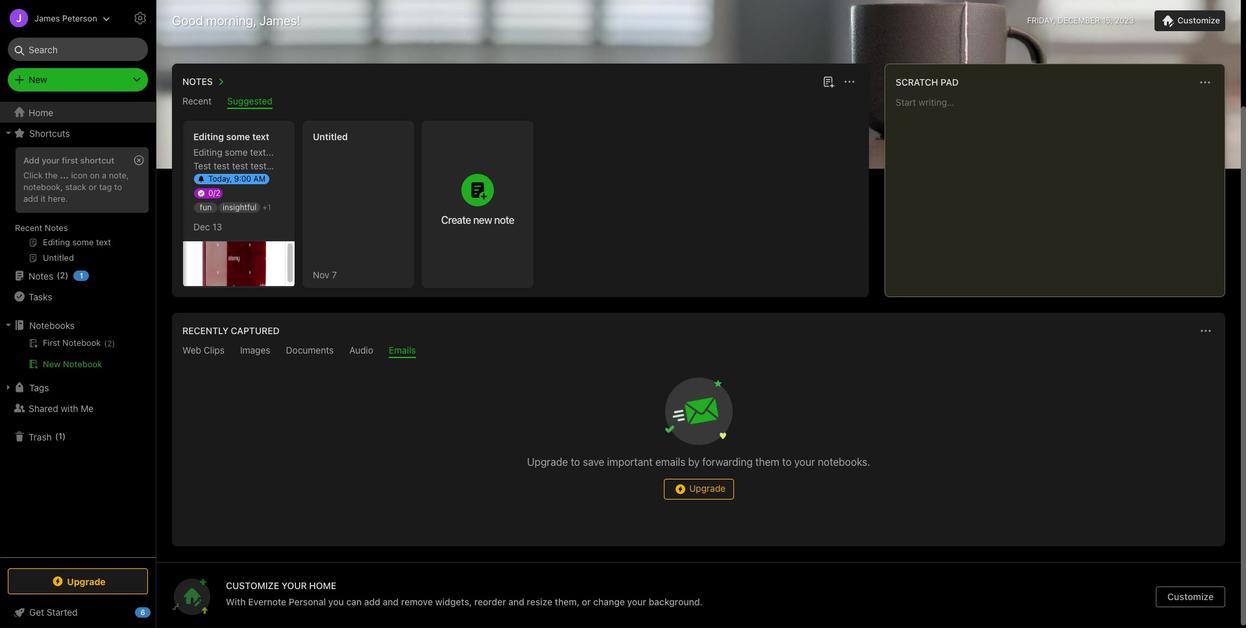 Task type: vqa. For each thing, say whether or not it's contained in the screenshot.
WHAT'S NEW field
no



Task type: describe. For each thing, give the bounding box(es) containing it.
december
[[1058, 16, 1100, 25]]

home
[[309, 580, 336, 591]]

add
[[23, 155, 39, 166]]

forwarding
[[702, 456, 753, 468]]

new notebook group
[[0, 336, 155, 377]]

recent tab
[[182, 95, 212, 109]]

friday, december 15, 2023
[[1027, 16, 1134, 25]]

15,
[[1102, 16, 1113, 25]]

recent notes
[[15, 223, 68, 233]]

tree containing home
[[0, 102, 156, 557]]

insightful
[[223, 202, 257, 212]]

upgrade to save important emails by forwarding them to your notebooks.
[[527, 456, 870, 468]]

create new note button
[[422, 121, 534, 288]]

notebooks
[[29, 320, 75, 331]]

upgrade inside button
[[689, 483, 726, 494]]

notes ( 2 )
[[29, 270, 68, 281]]

settings image
[[132, 10, 148, 26]]

get started
[[29, 607, 78, 618]]

more actions field for scratch pad
[[1196, 73, 1214, 92]]

tab list for recently captured
[[175, 345, 1223, 358]]

stack
[[65, 182, 86, 192]]

your inside emails tab panel
[[794, 456, 815, 468]]

recent for recent
[[182, 95, 212, 106]]

new notebook button
[[0, 356, 155, 372]]

add your first shortcut
[[23, 155, 114, 166]]

thumbnail image
[[183, 241, 285, 286]]

test
[[193, 160, 211, 171]]

images
[[240, 345, 270, 356]]

note
[[494, 214, 514, 226]]

to for a
[[114, 182, 122, 192]]

dec
[[193, 221, 210, 232]]

clips
[[204, 345, 225, 356]]

click the ...
[[23, 170, 69, 180]]

add inside icon on a note, notebook, stack or tag to add it here.
[[23, 193, 38, 204]]

captured
[[231, 325, 280, 336]]

1 vertical spatial customize
[[1167, 591, 1214, 602]]

1 vertical spatial customize button
[[1156, 587, 1225, 607]]

1 vertical spatial notes
[[45, 223, 68, 233]]

or inside icon on a note, notebook, stack or tag to add it here.
[[89, 182, 97, 192]]

new
[[473, 214, 492, 226]]

1 inside trash ( 1 )
[[58, 431, 62, 442]]

( 2 )
[[104, 339, 115, 349]]

with
[[226, 596, 246, 607]]

new for new
[[29, 74, 47, 85]]

nov
[[313, 269, 329, 280]]

a
[[102, 170, 107, 180]]

icon on a note, notebook, stack or tag to add it here.
[[23, 170, 129, 204]]

Start writing… text field
[[896, 97, 1224, 286]]

james peterson
[[34, 13, 97, 23]]

shared
[[29, 403, 58, 414]]

customize
[[226, 580, 279, 591]]

2 editing from the top
[[193, 147, 222, 158]]

your inside customize your home with evernote personal you can add and remove widgets, reorder and resize them, or change your background.
[[627, 596, 646, 607]]

0 vertical spatial some
[[226, 131, 250, 142]]

tags
[[29, 382, 49, 393]]

fun
[[200, 202, 212, 212]]

text
[[252, 131, 269, 142]]

new notebook
[[43, 359, 102, 369]]

recently captured button
[[180, 323, 280, 339]]

to for save
[[782, 456, 792, 468]]

it
[[41, 193, 46, 204]]

test right am
[[267, 174, 283, 185]]

) inside new notebook group
[[112, 339, 115, 349]]

recently
[[182, 325, 228, 336]]

notes for notes ( 2 )
[[29, 270, 53, 281]]

) for notes
[[65, 270, 68, 281]]

Help and Learning task checklist field
[[0, 602, 156, 623]]

documents
[[286, 345, 334, 356]]

( for notes
[[57, 270, 60, 281]]

scratch
[[896, 77, 938, 88]]

untitled
[[313, 131, 348, 142]]

good
[[172, 13, 203, 28]]

13
[[212, 221, 222, 232]]

good morning, james!
[[172, 13, 300, 28]]

you
[[328, 596, 344, 607]]

started
[[47, 607, 78, 618]]

notebook,
[[23, 182, 63, 192]]

2 and from the left
[[508, 596, 524, 607]]

editing some text editing some text... test test test test test test test test test hello world amiright
[[193, 131, 283, 199]]

audio tab
[[349, 345, 373, 358]]

+1
[[262, 202, 271, 212]]

change
[[593, 596, 625, 607]]

notes for notes
[[182, 76, 213, 87]]

1 horizontal spatial 1
[[80, 271, 83, 280]]

create
[[441, 214, 471, 226]]

peterson
[[62, 13, 97, 23]]

notebooks.
[[818, 456, 870, 468]]

world
[[217, 188, 242, 199]]

trash ( 1 )
[[29, 431, 66, 442]]

0 vertical spatial customize
[[1178, 15, 1220, 25]]

1 and from the left
[[383, 596, 399, 607]]

) for trash
[[62, 431, 66, 442]]

emails tab panel
[[172, 358, 1225, 546]]

new for new notebook
[[43, 359, 61, 369]]

friday,
[[1027, 16, 1056, 25]]

here.
[[48, 193, 68, 204]]

0 vertical spatial customize button
[[1155, 10, 1225, 31]]

shared with me link
[[0, 398, 155, 419]]

emails
[[655, 456, 686, 468]]

insightful +1
[[223, 202, 271, 212]]

2 inside new notebook group
[[107, 339, 112, 349]]

expand tags image
[[3, 382, 14, 393]]

0/2
[[208, 188, 220, 198]]

the
[[45, 170, 58, 180]]

9:00
[[234, 174, 251, 184]]

recently captured
[[182, 325, 280, 336]]

images tab
[[240, 345, 270, 358]]

icon
[[71, 170, 88, 180]]

widgets,
[[435, 596, 472, 607]]

7
[[332, 269, 337, 280]]

1 horizontal spatial to
[[571, 456, 580, 468]]

scratch pad button
[[893, 75, 959, 90]]

me
[[81, 403, 94, 414]]



Task type: locate. For each thing, give the bounding box(es) containing it.
group containing add your first shortcut
[[0, 143, 155, 271]]

dec 13
[[193, 221, 222, 232]]

text...
[[250, 147, 274, 158]]

or
[[89, 182, 97, 192], [582, 596, 591, 607]]

remove
[[401, 596, 433, 607]]

shared with me
[[29, 403, 94, 414]]

hello
[[193, 188, 215, 199]]

test
[[214, 160, 230, 171], [232, 160, 248, 171], [251, 160, 267, 171], [193, 174, 209, 185], [212, 174, 228, 185], [230, 174, 246, 185], [249, 174, 265, 185], [267, 174, 283, 185]]

your right change
[[627, 596, 646, 607]]

james!
[[260, 13, 300, 28]]

1 horizontal spatial add
[[364, 596, 380, 607]]

customize your home with evernote personal you can add and remove widgets, reorder and resize them, or change your background.
[[226, 580, 703, 607]]

tab list containing recent
[[175, 95, 866, 109]]

) inside trash ( 1 )
[[62, 431, 66, 442]]

web clips tab
[[182, 345, 225, 358]]

group
[[0, 143, 155, 271]]

important
[[607, 456, 653, 468]]

1 vertical spatial or
[[582, 596, 591, 607]]

and left remove
[[383, 596, 399, 607]]

new
[[29, 74, 47, 85], [43, 359, 61, 369]]

) down notebooks link
[[112, 339, 115, 349]]

tags button
[[0, 377, 155, 398]]

2023
[[1115, 16, 1134, 25]]

upgrade inside popup button
[[67, 576, 106, 587]]

1 vertical spatial some
[[225, 147, 248, 158]]

0 vertical spatial or
[[89, 182, 97, 192]]

recent down it
[[15, 223, 42, 233]]

reorder
[[474, 596, 506, 607]]

tasks button
[[0, 286, 155, 307]]

some
[[226, 131, 250, 142], [225, 147, 248, 158]]

recent for recent notes
[[15, 223, 42, 233]]

1 right trash
[[58, 431, 62, 442]]

( inside trash ( 1 )
[[55, 431, 58, 442]]

nov 7
[[313, 269, 337, 280]]

some left the text
[[226, 131, 250, 142]]

2 down notebooks link
[[107, 339, 112, 349]]

6
[[140, 608, 145, 617]]

0 horizontal spatial 1
[[58, 431, 62, 442]]

1 vertical spatial your
[[794, 456, 815, 468]]

1 horizontal spatial and
[[508, 596, 524, 607]]

upgrade up help and learning task checklist field
[[67, 576, 106, 587]]

2 vertical spatial your
[[627, 596, 646, 607]]

2 horizontal spatial upgrade
[[689, 483, 726, 494]]

tab list
[[175, 95, 866, 109], [175, 345, 1223, 358]]

more actions image
[[842, 74, 857, 90], [1197, 75, 1213, 90], [1198, 323, 1214, 339]]

personal
[[289, 596, 326, 607]]

1 vertical spatial 2
[[107, 339, 112, 349]]

to down note,
[[114, 182, 122, 192]]

1 vertical spatial (
[[104, 339, 107, 349]]

) right trash
[[62, 431, 66, 442]]

tab list containing web clips
[[175, 345, 1223, 358]]

recent
[[182, 95, 212, 106], [15, 223, 42, 233]]

your inside group
[[42, 155, 60, 166]]

test up today,
[[214, 160, 230, 171]]

and left resize
[[508, 596, 524, 607]]

...
[[60, 170, 69, 180]]

test down test
[[193, 174, 209, 185]]

( inside the notes ( 2 )
[[57, 270, 60, 281]]

upgrade down 'upgrade to save important emails by forwarding them to your notebooks.'
[[689, 483, 726, 494]]

notes up the recent tab
[[182, 76, 213, 87]]

shortcuts
[[29, 128, 70, 139]]

1 horizontal spatial recent
[[182, 95, 212, 106]]

test up world on the top left
[[230, 174, 246, 185]]

notes down the here.
[[45, 223, 68, 233]]

2 vertical spatial upgrade
[[67, 576, 106, 587]]

new inside popup button
[[29, 74, 47, 85]]

add inside customize your home with evernote personal you can add and remove widgets, reorder and resize them, or change your background.
[[364, 596, 380, 607]]

tab list for notes
[[175, 95, 866, 109]]

on
[[90, 170, 100, 180]]

to left save
[[571, 456, 580, 468]]

recent down notes button
[[182, 95, 212, 106]]

1 vertical spatial 1
[[58, 431, 62, 442]]

0 vertical spatial add
[[23, 193, 38, 204]]

Search text field
[[17, 38, 139, 61]]

2 horizontal spatial your
[[794, 456, 815, 468]]

click to collapse image
[[151, 604, 161, 620]]

them
[[755, 456, 780, 468]]

1 vertical spatial upgrade
[[689, 483, 726, 494]]

today,
[[208, 174, 232, 184]]

new button
[[8, 68, 148, 92]]

emails tab
[[389, 345, 416, 358]]

expand notebooks image
[[3, 320, 14, 330]]

upgrade button
[[664, 479, 734, 500]]

save
[[583, 456, 604, 468]]

0 vertical spatial recent
[[182, 95, 212, 106]]

am
[[253, 174, 266, 184]]

shortcut
[[80, 155, 114, 166]]

0 horizontal spatial upgrade
[[67, 576, 106, 587]]

1 vertical spatial editing
[[193, 147, 222, 158]]

1
[[80, 271, 83, 280], [58, 431, 62, 442]]

test up am
[[251, 160, 267, 171]]

upgrade left save
[[527, 456, 568, 468]]

your
[[42, 155, 60, 166], [794, 456, 815, 468], [627, 596, 646, 607]]

james
[[34, 13, 60, 23]]

1 horizontal spatial or
[[582, 596, 591, 607]]

( inside new notebook group
[[104, 339, 107, 349]]

web
[[182, 345, 201, 356]]

tag
[[99, 182, 112, 192]]

0 horizontal spatial recent
[[15, 223, 42, 233]]

2 tab list from the top
[[175, 345, 1223, 358]]

0 horizontal spatial or
[[89, 182, 97, 192]]

( up 'tasks' button
[[57, 270, 60, 281]]

editing
[[193, 131, 224, 142], [193, 147, 222, 158]]

) up 'tasks' button
[[65, 270, 68, 281]]

create new note
[[441, 214, 514, 226]]

0 vertical spatial notes
[[182, 76, 213, 87]]

1 horizontal spatial upgrade
[[527, 456, 568, 468]]

Account field
[[0, 5, 110, 31]]

( down notebooks link
[[104, 339, 107, 349]]

audio
[[349, 345, 373, 356]]

your right "them"
[[794, 456, 815, 468]]

emails
[[389, 345, 416, 356]]

suggested tab
[[227, 95, 272, 109]]

get
[[29, 607, 44, 618]]

documents tab
[[286, 345, 334, 358]]

customize button
[[1155, 10, 1225, 31], [1156, 587, 1225, 607]]

notes up tasks
[[29, 270, 53, 281]]

2 vertical spatial notes
[[29, 270, 53, 281]]

or down on
[[89, 182, 97, 192]]

2 inside the notes ( 2 )
[[60, 270, 65, 281]]

more actions field for recently captured
[[1197, 322, 1215, 340]]

new up home
[[29, 74, 47, 85]]

test up 0/2
[[212, 174, 228, 185]]

2 horizontal spatial to
[[782, 456, 792, 468]]

1 vertical spatial recent
[[15, 223, 42, 233]]

None search field
[[17, 38, 139, 61]]

with
[[61, 403, 78, 414]]

by
[[688, 456, 700, 468]]

notes inside the notes ( 2 )
[[29, 270, 53, 281]]

more actions image for scratch pad
[[1197, 75, 1213, 90]]

notes inside button
[[182, 76, 213, 87]]

new inside button
[[43, 359, 61, 369]]

)
[[65, 270, 68, 281], [112, 339, 115, 349], [62, 431, 66, 442]]

test up 9:00
[[232, 160, 248, 171]]

morning,
[[206, 13, 256, 28]]

1 vertical spatial new
[[43, 359, 61, 369]]

more actions image for recently captured
[[1198, 323, 1214, 339]]

0 vertical spatial 2
[[60, 270, 65, 281]]

to
[[114, 182, 122, 192], [571, 456, 580, 468], [782, 456, 792, 468]]

tree
[[0, 102, 156, 557]]

1 vertical spatial )
[[112, 339, 115, 349]]

0 vertical spatial 1
[[80, 271, 83, 280]]

home
[[29, 107, 53, 118]]

( right trash
[[55, 431, 58, 442]]

new up tags
[[43, 359, 61, 369]]

add left it
[[23, 193, 38, 204]]

resize
[[527, 596, 552, 607]]

1 horizontal spatial 2
[[107, 339, 112, 349]]

2 up 'tasks' button
[[60, 270, 65, 281]]

evernote
[[248, 596, 286, 607]]

test up amiright
[[249, 174, 265, 185]]

0 horizontal spatial 2
[[60, 270, 65, 281]]

) inside the notes ( 2 )
[[65, 270, 68, 281]]

suggested tab panel
[[172, 109, 869, 297]]

0 horizontal spatial your
[[42, 155, 60, 166]]

suggested
[[227, 95, 272, 106]]

1 horizontal spatial your
[[627, 596, 646, 607]]

1 editing from the top
[[193, 131, 224, 142]]

0 vertical spatial your
[[42, 155, 60, 166]]

0 vertical spatial tab list
[[175, 95, 866, 109]]

notebooks link
[[0, 315, 155, 336]]

or inside customize your home with evernote personal you can add and remove widgets, reorder and resize them, or change your background.
[[582, 596, 591, 607]]

your
[[281, 580, 307, 591]]

notes button
[[180, 74, 228, 90]]

add right the can
[[364, 596, 380, 607]]

1 up 'tasks' button
[[80, 271, 83, 280]]

to right "them"
[[782, 456, 792, 468]]

1 vertical spatial add
[[364, 596, 380, 607]]

2 vertical spatial )
[[62, 431, 66, 442]]

0 vertical spatial editing
[[193, 131, 224, 142]]

amiright
[[244, 188, 279, 199]]

or right them,
[[582, 596, 591, 607]]

( for trash
[[55, 431, 58, 442]]

0 horizontal spatial and
[[383, 596, 399, 607]]

to inside icon on a note, notebook, stack or tag to add it here.
[[114, 182, 122, 192]]

them,
[[555, 596, 580, 607]]

home link
[[0, 102, 156, 123]]

0 horizontal spatial add
[[23, 193, 38, 204]]

0 horizontal spatial to
[[114, 182, 122, 192]]

notes
[[182, 76, 213, 87], [45, 223, 68, 233], [29, 270, 53, 281]]

2 vertical spatial (
[[55, 431, 58, 442]]

background.
[[649, 596, 703, 607]]

click
[[23, 170, 43, 180]]

shortcuts button
[[0, 123, 155, 143]]

1 vertical spatial tab list
[[175, 345, 1223, 358]]

0 vertical spatial upgrade
[[527, 456, 568, 468]]

0 vertical spatial (
[[57, 270, 60, 281]]

today, 9:00 am
[[208, 174, 266, 184]]

2
[[60, 270, 65, 281], [107, 339, 112, 349]]

0 vertical spatial )
[[65, 270, 68, 281]]

1 tab list from the top
[[175, 95, 866, 109]]

your up the
[[42, 155, 60, 166]]

note,
[[109, 170, 129, 180]]

and
[[383, 596, 399, 607], [508, 596, 524, 607]]

first
[[62, 155, 78, 166]]

some left text...
[[225, 147, 248, 158]]

More actions field
[[841, 73, 859, 91], [1196, 73, 1214, 92], [1197, 322, 1215, 340]]

pad
[[941, 77, 959, 88]]

(
[[57, 270, 60, 281], [104, 339, 107, 349], [55, 431, 58, 442]]

0 vertical spatial new
[[29, 74, 47, 85]]



